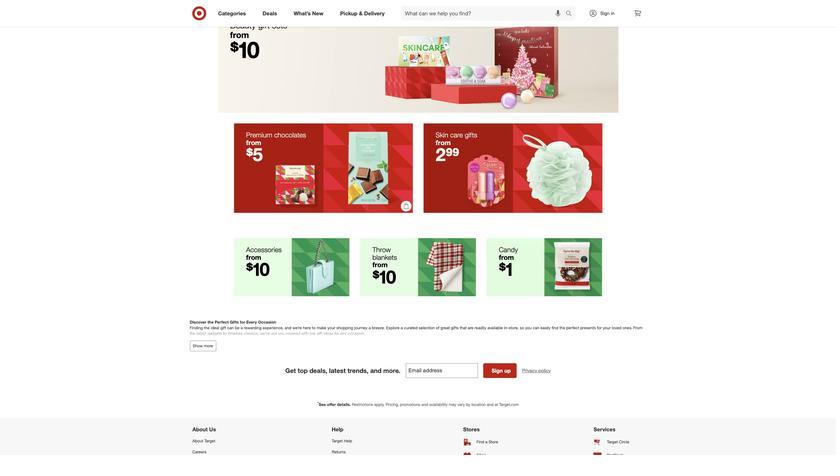 Task type: describe. For each thing, give the bounding box(es) containing it.
delivery
[[364, 10, 385, 17]]

target.com
[[499, 402, 519, 407]]

sign for sign in
[[600, 10, 610, 16]]

careers link
[[192, 447, 243, 455]]

beauty
[[230, 20, 256, 30]]

1 horizontal spatial help
[[344, 438, 352, 443]]

skin
[[436, 131, 448, 139]]

deals link
[[257, 6, 285, 21]]

journey
[[354, 325, 367, 330]]

0 vertical spatial for
[[240, 320, 245, 325]]

1 horizontal spatial latest
[[329, 367, 346, 374]]

0 horizontal spatial help
[[332, 426, 343, 433]]

sign up button
[[483, 363, 517, 378]]

shopping
[[336, 325, 353, 330]]

$5
[[246, 144, 263, 166]]

premium chocolates from $5
[[246, 131, 306, 166]]

finding
[[190, 325, 203, 330]]

about target
[[192, 438, 215, 443]]

1 vertical spatial to
[[223, 331, 227, 336]]

ideas
[[324, 331, 333, 336]]

breeze.
[[372, 325, 385, 330]]

chocolates
[[274, 131, 306, 139]]

search button
[[563, 6, 579, 22]]

offer
[[327, 402, 336, 407]]

in-
[[504, 325, 509, 330]]

more.
[[383, 367, 400, 374]]

restrictions
[[352, 402, 373, 407]]

store
[[489, 440, 498, 445]]

target circle
[[607, 440, 629, 445]]

returns
[[332, 450, 346, 455]]

latest inside "discover the perfect gifts for every occasion finding the ideal gift can be a rewarding experience, and we're here to make your shopping journey a breeze. explore a curated selection of great gifts that are readily available in-store, so you can easily find the perfect presents for your loved ones. from the latest gadgets to timeless classics, we've got you covered with top gift ideas for any occasion."
[[197, 331, 206, 336]]

make
[[317, 325, 326, 330]]

great
[[441, 325, 450, 330]]

and left availability
[[421, 402, 428, 407]]

readily
[[475, 325, 486, 330]]

vary
[[457, 402, 465, 407]]

loved
[[612, 325, 621, 330]]

privacy policy link
[[522, 367, 551, 374]]

pricing,
[[386, 402, 399, 407]]

find
[[552, 325, 558, 330]]

pickup & delivery
[[340, 10, 385, 17]]

candy
[[499, 246, 518, 254]]

find a store link
[[463, 435, 505, 449]]

show
[[193, 343, 203, 348]]

2
[[436, 144, 446, 166]]

0 horizontal spatial you
[[278, 331, 285, 336]]

covered
[[286, 331, 300, 336]]

services
[[594, 426, 615, 433]]

1 horizontal spatial for
[[334, 331, 339, 336]]

here
[[303, 325, 311, 330]]

be
[[235, 325, 239, 330]]

more
[[204, 343, 213, 348]]

sign in link
[[583, 6, 625, 21]]

$1
[[499, 258, 514, 280]]

blankets
[[372, 253, 397, 262]]

policy
[[538, 368, 551, 373]]

and left 'at'
[[487, 402, 494, 407]]

the up 'ideal'
[[208, 320, 214, 325]]

* see offer details. restrictions apply. pricing, promotions and availability may vary by location and at target.com
[[317, 401, 519, 407]]

1 vertical spatial gift
[[220, 325, 226, 330]]

sign in
[[600, 10, 615, 16]]

by
[[466, 402, 470, 407]]

pickup & delivery link
[[334, 6, 393, 21]]

2 vertical spatial gift
[[317, 331, 323, 336]]

discover
[[190, 320, 206, 325]]

selection
[[419, 325, 435, 330]]

gadgets
[[207, 331, 222, 336]]

1 horizontal spatial to
[[312, 325, 316, 330]]

rewarding
[[244, 325, 262, 330]]

deals
[[263, 10, 277, 17]]

may
[[449, 402, 456, 407]]

from inside the skin care gifts from 2 99
[[436, 138, 451, 147]]

easily
[[540, 325, 551, 330]]

What can we help you find? suggestions appear below search field
[[401, 6, 567, 21]]

circle
[[619, 440, 629, 445]]

occasion
[[258, 320, 276, 325]]

99
[[446, 144, 459, 166]]

care
[[450, 131, 463, 139]]

categories link
[[212, 6, 254, 21]]

location
[[471, 402, 486, 407]]

sets
[[272, 20, 287, 30]]

get top deals, latest trends, and more.
[[285, 367, 400, 374]]

find
[[477, 440, 484, 445]]

1 can from the left
[[227, 325, 234, 330]]

find a store
[[477, 440, 498, 445]]

1 horizontal spatial you
[[525, 325, 532, 330]]

store,
[[509, 325, 519, 330]]

$10 inside accessories from $10
[[246, 258, 270, 280]]

from inside premium chocolates from $5
[[246, 138, 261, 147]]

the right find
[[559, 325, 565, 330]]

promotions
[[400, 402, 420, 407]]

stores
[[463, 426, 480, 433]]

are
[[468, 325, 473, 330]]

that
[[460, 325, 467, 330]]

target for target circle
[[607, 440, 618, 445]]

2 can from the left
[[533, 325, 539, 330]]

details.
[[337, 402, 351, 407]]

target help
[[332, 438, 352, 443]]

ideal
[[211, 325, 219, 330]]

from inside throw blankets from $10
[[372, 261, 388, 269]]

target circle link
[[594, 435, 644, 449]]

a right explore
[[401, 325, 403, 330]]

sign up
[[492, 367, 511, 374]]



Task type: vqa. For each thing, say whether or not it's contained in the screenshot.
tcin
no



Task type: locate. For each thing, give the bounding box(es) containing it.
target left circle
[[607, 440, 618, 445]]

we're
[[292, 325, 302, 330]]

categories
[[218, 10, 246, 17]]

up
[[504, 367, 511, 374]]

your left loved
[[603, 325, 611, 330]]

0 vertical spatial you
[[525, 325, 532, 330]]

about up about target
[[192, 426, 208, 433]]

2 vertical spatial for
[[334, 331, 339, 336]]

throw
[[372, 246, 391, 254]]

your
[[327, 325, 335, 330], [603, 325, 611, 330]]

2 about from the top
[[192, 438, 203, 443]]

$10 down the accessories
[[246, 258, 270, 280]]

1 horizontal spatial sign
[[600, 10, 610, 16]]

0 horizontal spatial gifts
[[451, 325, 459, 330]]

1 vertical spatial latest
[[329, 367, 346, 374]]

what's new link
[[288, 6, 332, 21]]

gifts left the that at the bottom
[[451, 325, 459, 330]]

so
[[520, 325, 524, 330]]

0 vertical spatial about
[[192, 426, 208, 433]]

gift down perfect
[[220, 325, 226, 330]]

gifts
[[230, 320, 239, 325]]

skin care gifts from 2 99
[[436, 131, 477, 166]]

about for about target
[[192, 438, 203, 443]]

the down finding
[[190, 331, 195, 336]]

a right "be"
[[241, 325, 243, 330]]

2 horizontal spatial gift
[[317, 331, 323, 336]]

0 vertical spatial sign
[[600, 10, 610, 16]]

1 horizontal spatial your
[[603, 325, 611, 330]]

every
[[246, 320, 257, 325]]

you right 'got'
[[278, 331, 285, 336]]

top right with
[[310, 331, 316, 336]]

1 horizontal spatial gifts
[[465, 131, 477, 139]]

0 vertical spatial latest
[[197, 331, 206, 336]]

any
[[340, 331, 347, 336]]

ones.
[[623, 325, 632, 330]]

careers
[[192, 450, 207, 455]]

1 vertical spatial about
[[192, 438, 203, 443]]

latest down finding
[[197, 331, 206, 336]]

with
[[301, 331, 309, 336]]

&
[[359, 10, 363, 17]]

accessories
[[246, 246, 282, 254]]

target inside target circle "link"
[[607, 440, 618, 445]]

from inside accessories from $10
[[246, 253, 261, 262]]

from
[[230, 30, 249, 40], [246, 138, 261, 147], [436, 138, 451, 147], [246, 253, 261, 262], [499, 253, 514, 262], [372, 261, 388, 269]]

latest
[[197, 331, 206, 336], [329, 367, 346, 374]]

gifts inside "discover the perfect gifts for every occasion finding the ideal gift can be a rewarding experience, and we're here to make your shopping journey a breeze. explore a curated selection of great gifts that are readily available in-store, so you can easily find the perfect presents for your loved ones. from the latest gadgets to timeless classics, we've got you covered with top gift ideas for any occasion."
[[451, 325, 459, 330]]

see
[[319, 402, 326, 407]]

from inside beauty gift sets from
[[230, 30, 249, 40]]

$10
[[230, 36, 260, 63], [246, 258, 270, 280], [372, 266, 396, 288]]

can left easily
[[533, 325, 539, 330]]

2 horizontal spatial target
[[607, 440, 618, 445]]

privacy
[[522, 368, 537, 373]]

1 vertical spatial top
[[298, 367, 308, 374]]

for left any
[[334, 331, 339, 336]]

and inside "discover the perfect gifts for every occasion finding the ideal gift can be a rewarding experience, and we're here to make your shopping journey a breeze. explore a curated selection of great gifts that are readily available in-store, so you can easily find the perfect presents for your loved ones. from the latest gadgets to timeless classics, we've got you covered with top gift ideas for any occasion."
[[285, 325, 291, 330]]

1 about from the top
[[192, 426, 208, 433]]

about us
[[192, 426, 216, 433]]

gifts right care
[[465, 131, 477, 139]]

new
[[312, 10, 323, 17]]

timeless
[[228, 331, 243, 336]]

show more button
[[190, 341, 216, 351]]

0 horizontal spatial gift
[[220, 325, 226, 330]]

and left more.
[[370, 367, 382, 374]]

0 horizontal spatial can
[[227, 325, 234, 330]]

2 horizontal spatial for
[[597, 325, 602, 330]]

help up returns link
[[344, 438, 352, 443]]

occasion.
[[348, 331, 365, 336]]

gift inside beauty gift sets from
[[258, 20, 270, 30]]

presents
[[580, 325, 596, 330]]

0 horizontal spatial latest
[[197, 331, 206, 336]]

0 vertical spatial help
[[332, 426, 343, 433]]

target inside about target link
[[204, 438, 215, 443]]

help
[[332, 426, 343, 433], [344, 438, 352, 443]]

top right get
[[298, 367, 308, 374]]

0 horizontal spatial your
[[327, 325, 335, 330]]

0 horizontal spatial to
[[223, 331, 227, 336]]

apply.
[[374, 402, 384, 407]]

can left "be"
[[227, 325, 234, 330]]

0 horizontal spatial target
[[204, 438, 215, 443]]

0 vertical spatial gifts
[[465, 131, 477, 139]]

sign for sign up
[[492, 367, 503, 374]]

accessories from $10
[[246, 246, 282, 280]]

what's new
[[294, 10, 323, 17]]

returns link
[[332, 447, 374, 455]]

help up 'target help'
[[332, 426, 343, 433]]

gift down the make
[[317, 331, 323, 336]]

target up returns
[[332, 438, 343, 443]]

1 horizontal spatial can
[[533, 325, 539, 330]]

from inside 'candy from $1'
[[499, 253, 514, 262]]

0 vertical spatial gift
[[258, 20, 270, 30]]

what's
[[294, 10, 311, 17]]

show more
[[193, 343, 213, 348]]

gift
[[258, 20, 270, 30], [220, 325, 226, 330], [317, 331, 323, 336]]

and
[[285, 325, 291, 330], [370, 367, 382, 374], [421, 402, 428, 407], [487, 402, 494, 407]]

about up careers
[[192, 438, 203, 443]]

candy from $1
[[499, 246, 518, 280]]

target help link
[[332, 435, 374, 447]]

sign inside sign in link
[[600, 10, 610, 16]]

pickup
[[340, 10, 357, 17]]

target down us on the bottom
[[204, 438, 215, 443]]

2 your from the left
[[603, 325, 611, 330]]

about
[[192, 426, 208, 433], [192, 438, 203, 443]]

latest right deals,
[[329, 367, 346, 374]]

in
[[611, 10, 615, 16]]

target inside target help link
[[332, 438, 343, 443]]

1 your from the left
[[327, 325, 335, 330]]

from
[[633, 325, 643, 330]]

gift down deals
[[258, 20, 270, 30]]

1 vertical spatial help
[[344, 438, 352, 443]]

sign
[[600, 10, 610, 16], [492, 367, 503, 374]]

sign inside sign up button
[[492, 367, 503, 374]]

privacy policy
[[522, 368, 551, 373]]

0 horizontal spatial top
[[298, 367, 308, 374]]

curated
[[404, 325, 418, 330]]

None text field
[[406, 363, 478, 378]]

1 vertical spatial you
[[278, 331, 285, 336]]

target for target help
[[332, 438, 343, 443]]

for right presents
[[597, 325, 602, 330]]

sign left 'up'
[[492, 367, 503, 374]]

1 vertical spatial sign
[[492, 367, 503, 374]]

premium
[[246, 131, 272, 139]]

1 vertical spatial for
[[597, 325, 602, 330]]

1 horizontal spatial gift
[[258, 20, 270, 30]]

0 vertical spatial to
[[312, 325, 316, 330]]

about for about us
[[192, 426, 208, 433]]

1 horizontal spatial target
[[332, 438, 343, 443]]

to right gadgets
[[223, 331, 227, 336]]

the left 'ideal'
[[204, 325, 210, 330]]

$10 down beauty
[[230, 36, 260, 63]]

experience,
[[263, 325, 283, 330]]

for right 'gifts'
[[240, 320, 245, 325]]

your up ideas
[[327, 325, 335, 330]]

we've
[[260, 331, 270, 336]]

deals,
[[309, 367, 327, 374]]

$10 down blankets
[[372, 266, 396, 288]]

0 horizontal spatial for
[[240, 320, 245, 325]]

get
[[285, 367, 296, 374]]

gifts
[[465, 131, 477, 139], [451, 325, 459, 330]]

to right here
[[312, 325, 316, 330]]

classics,
[[244, 331, 259, 336]]

a right find
[[485, 440, 487, 445]]

0 horizontal spatial sign
[[492, 367, 503, 374]]

0 vertical spatial top
[[310, 331, 316, 336]]

discover the perfect gifts for every occasion finding the ideal gift can be a rewarding experience, and we're here to make your shopping journey a breeze. explore a curated selection of great gifts that are readily available in-store, so you can easily find the perfect presents for your loved ones. from the latest gadgets to timeless classics, we've got you covered with top gift ideas for any occasion.
[[190, 320, 643, 336]]

perfect
[[566, 325, 579, 330]]

1 vertical spatial gifts
[[451, 325, 459, 330]]

throw blankets from $10
[[372, 246, 397, 288]]

for
[[240, 320, 245, 325], [597, 325, 602, 330], [334, 331, 339, 336]]

you right so
[[525, 325, 532, 330]]

target
[[204, 438, 215, 443], [332, 438, 343, 443], [607, 440, 618, 445]]

to
[[312, 325, 316, 330], [223, 331, 227, 336]]

explore
[[386, 325, 400, 330]]

at
[[495, 402, 498, 407]]

trends,
[[347, 367, 368, 374]]

and up covered
[[285, 325, 291, 330]]

top inside "discover the perfect gifts for every occasion finding the ideal gift can be a rewarding experience, and we're here to make your shopping journey a breeze. explore a curated selection of great gifts that are readily available in-store, so you can easily find the perfect presents for your loved ones. from the latest gadgets to timeless classics, we've got you covered with top gift ideas for any occasion."
[[310, 331, 316, 336]]

1 horizontal spatial top
[[310, 331, 316, 336]]

gifts inside the skin care gifts from 2 99
[[465, 131, 477, 139]]

$10 inside throw blankets from $10
[[372, 266, 396, 288]]

a left breeze.
[[369, 325, 371, 330]]

availability
[[429, 402, 448, 407]]

sign left in
[[600, 10, 610, 16]]

perfect
[[215, 320, 229, 325]]



